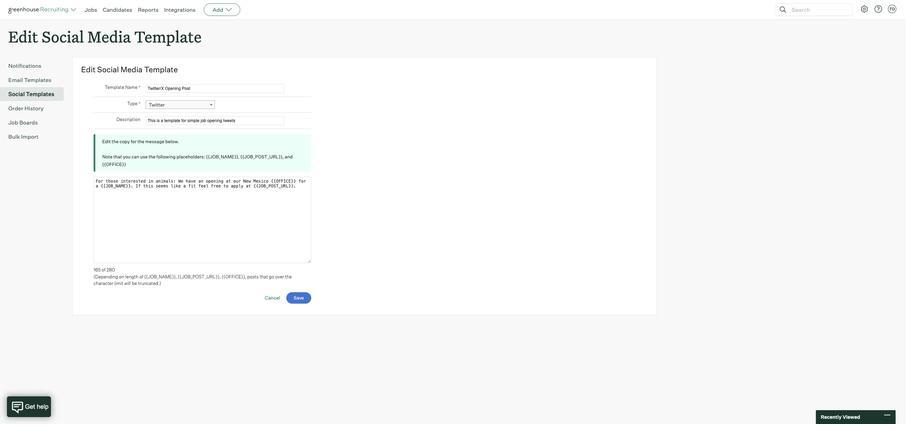 Task type: locate. For each thing, give the bounding box(es) containing it.
0 horizontal spatial {{job_post_url}},
[[178, 274, 221, 280]]

0 vertical spatial social
[[42, 26, 84, 47]]

0 vertical spatial templates
[[24, 77, 51, 84]]

on
[[119, 274, 124, 280]]

0 vertical spatial edit social media template
[[8, 26, 202, 47]]

2 horizontal spatial social
[[97, 65, 119, 74]]

edit social media template up name
[[81, 65, 178, 74]]

edit the copy for the message below.
[[102, 139, 179, 144]]

{{job_name}}, inside {{job_name}}, {{job_post_url}}, and {{office}}
[[206, 154, 239, 160]]

note
[[102, 154, 112, 160]]

bulk
[[8, 134, 20, 140]]

0 vertical spatial {{job_post_url}},
[[240, 154, 284, 160]]

{{job_post_url}}, left 'and'
[[240, 154, 284, 160]]

bulk import
[[8, 134, 39, 140]]

the right use
[[149, 154, 155, 160]]

history
[[24, 105, 44, 112]]

use
[[140, 154, 148, 160]]

None submit
[[286, 293, 311, 304]]

edit
[[8, 26, 38, 47], [81, 65, 95, 74], [102, 139, 111, 144]]

job boards link
[[8, 119, 61, 127]]

of right 165
[[102, 268, 105, 273]]

recently
[[821, 415, 842, 421]]

recently viewed
[[821, 415, 860, 421]]

0 horizontal spatial of
[[102, 268, 105, 273]]

* right type
[[138, 101, 140, 107]]

templates down 'email templates' link
[[26, 91, 54, 98]]

0 horizontal spatial edit
[[8, 26, 38, 47]]

2 vertical spatial template
[[105, 84, 124, 90]]

job boards
[[8, 119, 38, 126]]

{{office}}
[[102, 162, 126, 167]]

type *
[[127, 101, 140, 107]]

edit for edit social media template
[[81, 65, 95, 74]]

1 vertical spatial {{job_name}},
[[144, 274, 177, 280]]

{{job_name}},
[[206, 154, 239, 160], [144, 274, 177, 280]]

1 vertical spatial templates
[[26, 91, 54, 98]]

the right over at the bottom
[[285, 274, 292, 280]]

twitter
[[149, 102, 165, 108]]

the inside 165 of 280 (depending on length of {{job_name}}, {{job_post_url}}, {{office}}, posts that go over the character limit will be truncated.)
[[285, 274, 292, 280]]

viewed
[[843, 415, 860, 421]]

{{job_post_url}}, inside {{job_name}}, {{job_post_url}}, and {{office}}
[[240, 154, 284, 160]]

Search text field
[[790, 5, 846, 15]]

1 vertical spatial edit
[[81, 65, 95, 74]]

0 horizontal spatial {{job_name}},
[[144, 274, 177, 280]]

1 horizontal spatial {{job_post_url}},
[[240, 154, 284, 160]]

(depending
[[94, 274, 118, 280]]

1 vertical spatial media
[[121, 65, 142, 74]]

0 vertical spatial *
[[138, 84, 140, 90]]

0 horizontal spatial social
[[8, 91, 25, 98]]

media up name
[[121, 65, 142, 74]]

Description text field
[[146, 116, 284, 125]]

{{job_post_url}}, left the {{office}},
[[178, 274, 221, 280]]

{{job_post_url}}, inside 165 of 280 (depending on length of {{job_name}}, {{job_post_url}}, {{office}}, posts that go over the character limit will be truncated.)
[[178, 274, 221, 280]]

Template Name text field
[[146, 84, 284, 93]]

0 vertical spatial of
[[102, 268, 105, 273]]

165 of 280 (depending on length of {{job_name}}, {{job_post_url}}, {{office}}, posts that go over the character limit will be truncated.)
[[94, 268, 292, 287]]

jobs
[[85, 6, 97, 13]]

1 horizontal spatial edit
[[81, 65, 95, 74]]

2 horizontal spatial edit
[[102, 139, 111, 144]]

templates
[[24, 77, 51, 84], [26, 91, 54, 98]]

1 vertical spatial *
[[138, 101, 140, 107]]

type
[[127, 101, 137, 106]]

reports
[[138, 6, 159, 13]]

placeholders:
[[177, 154, 205, 160]]

that up {{office}}
[[113, 154, 122, 160]]

{{job_name}}, up the 'truncated.)'
[[144, 274, 177, 280]]

and
[[285, 154, 293, 160]]

social
[[42, 26, 84, 47], [97, 65, 119, 74], [8, 91, 25, 98]]

candidates link
[[103, 6, 132, 13]]

that left go
[[260, 274, 268, 280]]

td button
[[888, 5, 896, 13]]

2 vertical spatial social
[[8, 91, 25, 98]]

template
[[134, 26, 202, 47], [144, 65, 178, 74], [105, 84, 124, 90]]

boards
[[19, 119, 38, 126]]

edit social media template down candidates
[[8, 26, 202, 47]]

can
[[132, 154, 139, 160]]

the right for in the top left of the page
[[138, 139, 144, 144]]

edit social media template
[[8, 26, 202, 47], [81, 65, 178, 74]]

length
[[125, 274, 138, 280]]

for
[[131, 139, 137, 144]]

* right name
[[138, 84, 140, 90]]

For those interested in animals: We have an opening at our New Mexico {{OFFICE}} for a {{JOB_NAME}}. If this seems like a fit feel free to apply at {{JOB_POST_URL}}. text field
[[94, 177, 311, 264]]

order history link
[[8, 104, 61, 113]]

order history
[[8, 105, 44, 112]]

of
[[102, 268, 105, 273], [139, 274, 143, 280]]

{{job_name}}, inside 165 of 280 (depending on length of {{job_name}}, {{job_post_url}}, {{office}}, posts that go over the character limit will be truncated.)
[[144, 274, 177, 280]]

description
[[116, 117, 140, 122]]

below.
[[165, 139, 179, 144]]

that
[[113, 154, 122, 160], [260, 274, 268, 280]]

configure image
[[860, 5, 869, 13]]

cancel link
[[265, 295, 280, 301]]

truncated.)
[[138, 281, 161, 287]]

templates up social templates link
[[24, 77, 51, 84]]

1 vertical spatial that
[[260, 274, 268, 280]]

0 vertical spatial {{job_name}},
[[206, 154, 239, 160]]

{{job_post_url}},
[[240, 154, 284, 160], [178, 274, 221, 280]]

{{job_name}}, {{job_post_url}}, and {{office}}
[[102, 154, 293, 167]]

media
[[87, 26, 131, 47], [121, 65, 142, 74]]

media down candidates
[[87, 26, 131, 47]]

280
[[106, 268, 115, 273]]

the
[[112, 139, 119, 144], [138, 139, 144, 144], [149, 154, 155, 160], [285, 274, 292, 280]]

1 vertical spatial {{job_post_url}},
[[178, 274, 221, 280]]

1 horizontal spatial {{job_name}},
[[206, 154, 239, 160]]

1 horizontal spatial of
[[139, 274, 143, 280]]

of right length
[[139, 274, 143, 280]]

*
[[138, 84, 140, 90], [138, 101, 140, 107]]

0 horizontal spatial that
[[113, 154, 122, 160]]

1 vertical spatial social
[[97, 65, 119, 74]]

twitter link
[[146, 100, 215, 109]]

2 vertical spatial edit
[[102, 139, 111, 144]]

templates for social templates
[[26, 91, 54, 98]]

1 horizontal spatial social
[[42, 26, 84, 47]]

cancel
[[265, 295, 280, 301]]

{{job_name}}, right placeholders:
[[206, 154, 239, 160]]

import
[[21, 134, 39, 140]]

{{office}},
[[222, 274, 246, 280]]

notifications
[[8, 62, 41, 69]]

go
[[269, 274, 274, 280]]

1 * from the top
[[138, 84, 140, 90]]

email templates
[[8, 77, 51, 84]]

1 horizontal spatial that
[[260, 274, 268, 280]]



Task type: describe. For each thing, give the bounding box(es) containing it.
will
[[124, 281, 131, 287]]

message
[[145, 139, 164, 144]]

over
[[275, 274, 284, 280]]

notifications link
[[8, 62, 61, 70]]

bulk import link
[[8, 133, 61, 141]]

following
[[156, 154, 176, 160]]

template inside "template name *"
[[105, 84, 124, 90]]

add button
[[204, 3, 240, 16]]

0 vertical spatial edit
[[8, 26, 38, 47]]

social templates
[[8, 91, 54, 98]]

the left copy
[[112, 139, 119, 144]]

email templates link
[[8, 76, 61, 84]]

0 vertical spatial media
[[87, 26, 131, 47]]

jobs link
[[85, 6, 97, 13]]

2 * from the top
[[138, 101, 140, 107]]

copy
[[120, 139, 130, 144]]

limit
[[114, 281, 123, 287]]

165
[[94, 268, 101, 273]]

note that you can use the following placeholders:
[[102, 154, 206, 160]]

integrations
[[164, 6, 196, 13]]

reports link
[[138, 6, 159, 13]]

social templates link
[[8, 90, 61, 99]]

0 vertical spatial template
[[134, 26, 202, 47]]

integrations link
[[164, 6, 196, 13]]

1 vertical spatial edit social media template
[[81, 65, 178, 74]]

order
[[8, 105, 23, 112]]

you
[[123, 154, 131, 160]]

candidates
[[103, 6, 132, 13]]

that inside 165 of 280 (depending on length of {{job_name}}, {{job_post_url}}, {{office}}, posts that go over the character limit will be truncated.)
[[260, 274, 268, 280]]

edit for edit the copy for the message below.
[[102, 139, 111, 144]]

td
[[889, 7, 895, 11]]

0 vertical spatial that
[[113, 154, 122, 160]]

template name *
[[105, 84, 140, 90]]

add
[[213, 6, 223, 13]]

greenhouse recruiting image
[[8, 6, 71, 14]]

name
[[125, 84, 137, 90]]

posts
[[247, 274, 259, 280]]

templates for email templates
[[24, 77, 51, 84]]

character
[[94, 281, 113, 287]]

email
[[8, 77, 23, 84]]

1 vertical spatial template
[[144, 65, 178, 74]]

be
[[132, 281, 137, 287]]

td button
[[887, 3, 898, 15]]

job
[[8, 119, 18, 126]]

1 vertical spatial of
[[139, 274, 143, 280]]



Task type: vqa. For each thing, say whether or not it's contained in the screenshot.
Paste link corresponding to Resume
no



